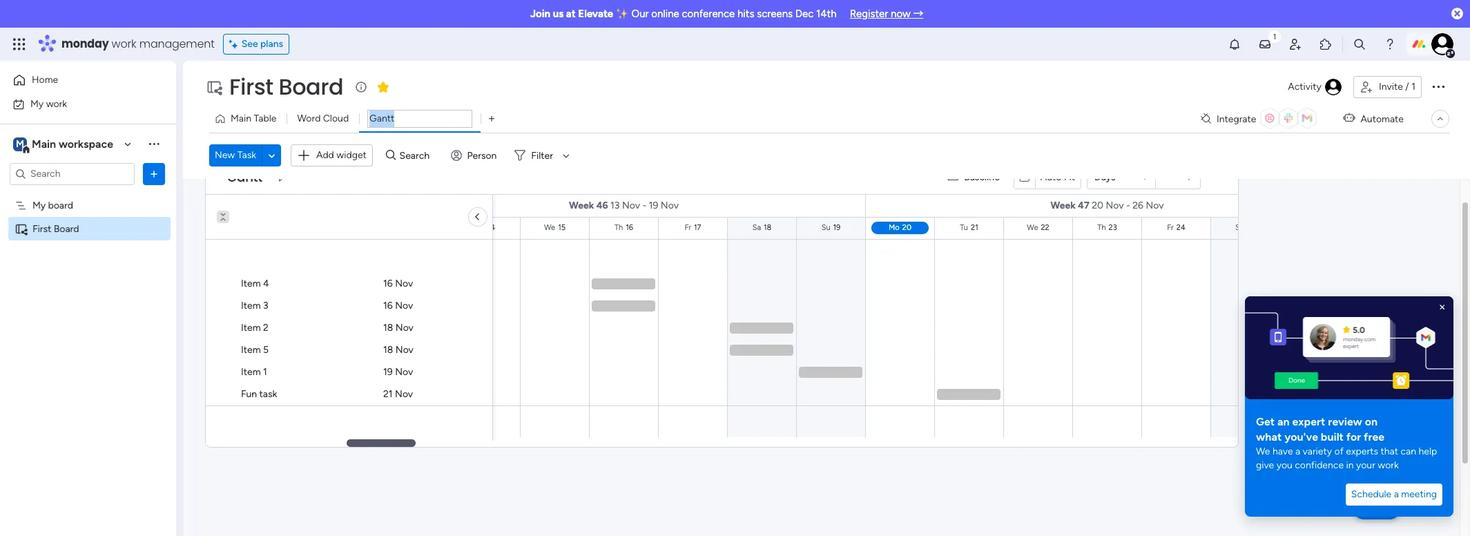 Task type: describe. For each thing, give the bounding box(es) containing it.
arrow down image
[[558, 147, 575, 164]]

get an expert review on what you've built for free we have a variety of experts that can help give you confidence in your work
[[1257, 415, 1440, 471]]

register now →
[[850, 8, 924, 20]]

2
[[263, 322, 269, 334]]

schedule
[[1352, 488, 1392, 500]]

su
[[822, 223, 831, 232]]

cloud
[[323, 113, 349, 124]]

v2 collapse up image
[[217, 216, 229, 225]]

give
[[1257, 459, 1275, 471]]

main table
[[231, 113, 277, 124]]

join
[[530, 8, 551, 20]]

built
[[1321, 430, 1344, 444]]

/
[[1406, 81, 1410, 93]]

screens
[[757, 8, 793, 20]]

item for item 4
[[241, 278, 261, 289]]

fun task
[[241, 388, 277, 400]]

what
[[1257, 430, 1283, 444]]

fr for fr 17
[[685, 223, 692, 232]]

we for we 15
[[544, 223, 556, 232]]

tu for tu 14
[[477, 223, 485, 232]]

home
[[32, 74, 58, 86]]

th 23
[[1098, 223, 1118, 232]]

item 2
[[241, 322, 269, 334]]

my for my board
[[32, 199, 46, 211]]

get an expert review on what you've built for free heading
[[1257, 415, 1395, 445]]

angle down image
[[269, 150, 275, 161]]

days
[[1095, 171, 1116, 183]]

remove from favorites image
[[377, 80, 391, 94]]

my for my work
[[30, 98, 44, 109]]

expert
[[1293, 415, 1326, 428]]

1 inside 'button'
[[1412, 81, 1416, 93]]

list box containing my board
[[0, 191, 176, 427]]

see plans button
[[223, 34, 290, 55]]

conference
[[682, 8, 735, 20]]

19 nov
[[383, 366, 413, 378]]

th for th 16
[[615, 223, 623, 232]]

help button
[[1353, 497, 1402, 520]]

fr 17
[[685, 223, 702, 232]]

v2 plus image
[[1186, 172, 1193, 182]]

1 horizontal spatial first board
[[229, 71, 344, 102]]

workspace image
[[13, 136, 27, 152]]

1 vertical spatial 20
[[903, 223, 912, 232]]

join us at elevate ✨ our online conference hits screens dec 14th
[[530, 8, 837, 20]]

add
[[316, 149, 334, 161]]

workspace
[[59, 137, 113, 150]]

item 4
[[241, 278, 269, 289]]

1 inside gantt main content
[[263, 366, 267, 378]]

1 horizontal spatial board
[[279, 71, 344, 102]]

item 3
[[241, 300, 269, 312]]

5
[[263, 344, 269, 356]]

gantt
[[227, 169, 263, 186]]

4
[[263, 278, 269, 289]]

1 horizontal spatial shareable board image
[[206, 79, 222, 95]]

register
[[850, 8, 889, 20]]

autopilot image
[[1344, 109, 1356, 127]]

item 5
[[241, 344, 269, 356]]

filter
[[531, 150, 553, 161]]

free
[[1364, 430, 1385, 444]]

23
[[1109, 223, 1118, 232]]

First Board field
[[226, 71, 347, 102]]

fr 10
[[201, 223, 218, 232]]

fun
[[241, 388, 257, 400]]

dapulse integrations image
[[1201, 114, 1212, 124]]

get
[[1257, 415, 1275, 428]]

table
[[254, 113, 277, 124]]

main for main table
[[231, 113, 251, 124]]

v2 search image
[[386, 148, 396, 163]]

see plans
[[242, 38, 283, 50]]

1 image
[[1269, 28, 1282, 44]]

of
[[1335, 446, 1344, 457]]

Search in workspace field
[[29, 166, 115, 182]]

✨
[[616, 8, 629, 20]]

47
[[1078, 200, 1090, 211]]

you've
[[1285, 430, 1319, 444]]

add widget
[[316, 149, 367, 161]]

close image
[[1438, 302, 1449, 313]]

item 1
[[241, 366, 267, 378]]

a inside get an expert review on what you've built for free we have a variety of experts that can help give you confidence in your work
[[1296, 446, 1301, 457]]

week for week 46 13 nov - 19 nov
[[569, 200, 594, 211]]

fr for fr 24
[[1168, 223, 1174, 232]]

sa 18
[[753, 223, 772, 232]]

invite / 1 button
[[1354, 76, 1422, 98]]

mo
[[889, 223, 900, 232]]

hits
[[738, 8, 755, 20]]

collapse board header image
[[1436, 113, 1447, 124]]

online
[[652, 8, 680, 20]]

meeting
[[1402, 488, 1438, 500]]

mo 20
[[889, 223, 912, 232]]

word cloud
[[297, 113, 349, 124]]

schedule expert popup banner image
[[1246, 296, 1454, 399]]

we 15
[[544, 223, 566, 232]]

inbox image
[[1259, 37, 1273, 51]]

activity button
[[1283, 76, 1348, 98]]

for
[[1347, 430, 1362, 444]]

first inside list box
[[32, 223, 51, 235]]

management
[[139, 36, 215, 52]]

see
[[242, 38, 258, 50]]

my board
[[32, 199, 73, 211]]

activity
[[1289, 81, 1322, 93]]

home button
[[8, 69, 149, 91]]

invite
[[1380, 81, 1404, 93]]

select product image
[[12, 37, 26, 51]]

1 vertical spatial first board
[[32, 223, 79, 235]]

new task
[[215, 149, 256, 161]]

main workspace
[[32, 137, 113, 150]]

plans
[[260, 38, 283, 50]]

0 vertical spatial first
[[229, 71, 273, 102]]

confidence
[[1295, 459, 1344, 471]]

help
[[1419, 446, 1438, 457]]

new task button
[[209, 145, 262, 167]]

dec
[[796, 8, 814, 20]]

10
[[210, 223, 218, 232]]

at
[[566, 8, 576, 20]]

workspace options image
[[147, 137, 161, 151]]

18 nov for item 5
[[383, 344, 414, 356]]

v2 collapse down image
[[217, 206, 229, 215]]

su 19
[[822, 223, 841, 232]]

notifications image
[[1228, 37, 1242, 51]]

18 for 5
[[383, 344, 393, 356]]



Task type: locate. For each thing, give the bounding box(es) containing it.
we left 15
[[544, 223, 556, 232]]

0 vertical spatial my
[[30, 98, 44, 109]]

24
[[1177, 223, 1186, 232]]

0 vertical spatial 16 nov
[[383, 278, 413, 289]]

workspace selection element
[[13, 136, 115, 154]]

tu for tu 21
[[960, 223, 969, 232]]

tu 21
[[960, 223, 979, 232]]

0 vertical spatial 16
[[626, 223, 633, 232]]

in
[[1347, 459, 1354, 471]]

board
[[279, 71, 344, 102], [54, 223, 79, 235]]

option
[[0, 193, 176, 196]]

0 vertical spatial options image
[[1431, 78, 1447, 94]]

0 horizontal spatial tu
[[477, 223, 485, 232]]

1 vertical spatial 19
[[834, 223, 841, 232]]

main right workspace icon
[[32, 137, 56, 150]]

1 horizontal spatial first
[[229, 71, 273, 102]]

0 horizontal spatial 20
[[903, 223, 912, 232]]

monday
[[61, 36, 109, 52]]

apps image
[[1320, 37, 1333, 51]]

18 nov for item 2
[[383, 322, 414, 334]]

19 right su
[[834, 223, 841, 232]]

0 horizontal spatial week
[[569, 200, 594, 211]]

have
[[1273, 446, 1294, 457]]

18 for 2
[[383, 322, 393, 334]]

item left 4
[[241, 278, 261, 289]]

item up fun
[[241, 366, 261, 378]]

2 sa from the left
[[1236, 223, 1245, 232]]

19
[[649, 200, 659, 211], [834, 223, 841, 232], [383, 366, 393, 378]]

th left 23
[[1098, 223, 1106, 232]]

1 horizontal spatial main
[[231, 113, 251, 124]]

word cloud button
[[287, 108, 359, 130]]

widget
[[337, 149, 367, 161]]

person
[[467, 150, 497, 161]]

0 vertical spatial 19
[[649, 200, 659, 211]]

16 nov
[[383, 278, 413, 289], [383, 300, 413, 312]]

invite members image
[[1289, 37, 1303, 51]]

options image
[[1431, 78, 1447, 94], [147, 167, 161, 181]]

14
[[487, 223, 495, 232]]

20 right "mo"
[[903, 223, 912, 232]]

1 vertical spatial work
[[46, 98, 67, 109]]

1 horizontal spatial options image
[[1431, 78, 1447, 94]]

0 horizontal spatial first board
[[32, 223, 79, 235]]

0 vertical spatial 1
[[1412, 81, 1416, 93]]

fr left 17
[[685, 223, 692, 232]]

1
[[1412, 81, 1416, 93], [263, 366, 267, 378]]

1 sa from the left
[[753, 223, 761, 232]]

0 horizontal spatial th
[[615, 223, 623, 232]]

week left 46
[[569, 200, 594, 211]]

19 up 21 nov on the left of the page
[[383, 366, 393, 378]]

invite / 1
[[1380, 81, 1416, 93]]

item for item 5
[[241, 344, 261, 356]]

1 vertical spatial options image
[[147, 167, 161, 181]]

th for th 23
[[1098, 223, 1106, 232]]

2 fr from the left
[[685, 223, 692, 232]]

17
[[694, 223, 702, 232]]

1 - from the left
[[643, 200, 647, 211]]

2 th from the left
[[1098, 223, 1106, 232]]

board down board
[[54, 223, 79, 235]]

- right 13
[[643, 200, 647, 211]]

my work
[[30, 98, 67, 109]]

fr
[[201, 223, 208, 232], [685, 223, 692, 232], [1168, 223, 1174, 232]]

1 vertical spatial 16
[[383, 278, 393, 289]]

0 horizontal spatial sa
[[753, 223, 761, 232]]

work right monday
[[112, 36, 136, 52]]

1 vertical spatial shareable board image
[[15, 222, 28, 235]]

list box
[[0, 191, 176, 427]]

show board description image
[[353, 80, 370, 94]]

nov
[[622, 200, 640, 211], [661, 200, 679, 211], [1106, 200, 1124, 211], [1146, 200, 1164, 211], [395, 278, 413, 289], [395, 300, 413, 312], [396, 322, 414, 334], [396, 344, 414, 356], [395, 366, 413, 378], [395, 388, 413, 400]]

1 th from the left
[[615, 223, 623, 232]]

tu down baseline popup button
[[960, 223, 969, 232]]

- left 26
[[1127, 200, 1131, 211]]

20
[[1092, 200, 1104, 211], [903, 223, 912, 232]]

a left meeting
[[1395, 488, 1399, 500]]

a down you've
[[1296, 446, 1301, 457]]

1 vertical spatial my
[[32, 199, 46, 211]]

v2 funnel image
[[276, 172, 285, 182]]

1 16 nov from the top
[[383, 278, 413, 289]]

sa for sa 18
[[753, 223, 761, 232]]

my down home
[[30, 98, 44, 109]]

0 horizontal spatial 1
[[263, 366, 267, 378]]

16 for 4
[[383, 278, 393, 289]]

0 vertical spatial 18 nov
[[383, 322, 414, 334]]

add widget button
[[291, 144, 373, 166]]

gantt main content
[[0, 149, 1471, 536]]

1 horizontal spatial we
[[1027, 223, 1039, 232]]

shareable board image inside list box
[[15, 222, 28, 235]]

week 46 13 nov - 19 nov
[[569, 200, 679, 211]]

1 vertical spatial main
[[32, 137, 56, 150]]

item left 3
[[241, 300, 261, 312]]

5 item from the top
[[241, 366, 261, 378]]

work inside get an expert review on what you've built for free we have a variety of experts that can help give you confidence in your work
[[1378, 459, 1399, 471]]

15
[[558, 223, 566, 232]]

2 - from the left
[[1127, 200, 1131, 211]]

first up main table
[[229, 71, 273, 102]]

2 vertical spatial 18
[[383, 344, 393, 356]]

shareable board image
[[206, 79, 222, 95], [15, 222, 28, 235]]

22
[[1041, 223, 1050, 232]]

1 horizontal spatial 21
[[971, 223, 979, 232]]

main table button
[[209, 108, 287, 130]]

experts
[[1347, 446, 1379, 457]]

2 vertical spatial work
[[1378, 459, 1399, 471]]

monday work management
[[61, 36, 215, 52]]

0 horizontal spatial we
[[544, 223, 556, 232]]

- for 26
[[1127, 200, 1131, 211]]

schedule a meeting button
[[1346, 484, 1443, 506]]

work down that
[[1378, 459, 1399, 471]]

26
[[1133, 200, 1144, 211]]

my inside button
[[30, 98, 44, 109]]

2 horizontal spatial 19
[[834, 223, 841, 232]]

2 week from the left
[[1051, 200, 1076, 211]]

work for monday
[[112, 36, 136, 52]]

0 horizontal spatial work
[[46, 98, 67, 109]]

2 horizontal spatial work
[[1378, 459, 1399, 471]]

sa for sa
[[1236, 223, 1245, 232]]

2 18 nov from the top
[[383, 344, 414, 356]]

1 down 5
[[263, 366, 267, 378]]

us
[[553, 8, 564, 20]]

variety
[[1303, 446, 1333, 457]]

1 tu from the left
[[477, 223, 485, 232]]

that
[[1381, 446, 1399, 457]]

16 nov for item 4
[[383, 278, 413, 289]]

your
[[1357, 459, 1376, 471]]

1 vertical spatial 18
[[383, 322, 393, 334]]

fr left 10
[[201, 223, 208, 232]]

→
[[914, 8, 924, 20]]

0 horizontal spatial fr
[[201, 223, 208, 232]]

th 16
[[615, 223, 633, 232]]

first board up table
[[229, 71, 344, 102]]

m
[[16, 138, 24, 150]]

-
[[643, 200, 647, 211], [1127, 200, 1131, 211]]

21 down baseline popup button
[[971, 223, 979, 232]]

20 right 47
[[1092, 200, 1104, 211]]

0 horizontal spatial main
[[32, 137, 56, 150]]

1 horizontal spatial -
[[1127, 200, 1131, 211]]

0 vertical spatial first board
[[229, 71, 344, 102]]

1 vertical spatial 1
[[263, 366, 267, 378]]

can
[[1401, 446, 1417, 457]]

now
[[891, 8, 911, 20]]

main
[[231, 113, 251, 124], [32, 137, 56, 150]]

Search field
[[396, 146, 438, 165]]

a
[[1296, 446, 1301, 457], [1395, 488, 1399, 500]]

1 item from the top
[[241, 278, 261, 289]]

th down 13
[[615, 223, 623, 232]]

2 horizontal spatial we
[[1257, 446, 1271, 457]]

tu
[[477, 223, 485, 232], [960, 223, 969, 232]]

0 vertical spatial work
[[112, 36, 136, 52]]

help image
[[1384, 37, 1398, 51]]

2 vertical spatial 19
[[383, 366, 393, 378]]

18
[[764, 223, 772, 232], [383, 322, 393, 334], [383, 344, 393, 356]]

4 item from the top
[[241, 344, 261, 356]]

main left table
[[231, 113, 251, 124]]

0 horizontal spatial first
[[32, 223, 51, 235]]

my inside list box
[[32, 199, 46, 211]]

angle right image
[[477, 211, 479, 223]]

0 vertical spatial board
[[279, 71, 344, 102]]

1 right the /
[[1412, 81, 1416, 93]]

first
[[229, 71, 273, 102], [32, 223, 51, 235]]

1 horizontal spatial fr
[[685, 223, 692, 232]]

1 vertical spatial first
[[32, 223, 51, 235]]

21 down "19 nov"
[[383, 388, 393, 400]]

0 vertical spatial a
[[1296, 446, 1301, 457]]

2 item from the top
[[241, 300, 261, 312]]

0 horizontal spatial 21
[[383, 388, 393, 400]]

work down home
[[46, 98, 67, 109]]

3 fr from the left
[[1168, 223, 1174, 232]]

1 vertical spatial 16 nov
[[383, 300, 413, 312]]

item left 2
[[241, 322, 261, 334]]

0 horizontal spatial -
[[643, 200, 647, 211]]

item for item 2
[[241, 322, 261, 334]]

21
[[971, 223, 979, 232], [383, 388, 393, 400]]

1 vertical spatial 21
[[383, 388, 393, 400]]

2 tu from the left
[[960, 223, 969, 232]]

week 47 20 nov - 26 nov
[[1051, 200, 1164, 211]]

1 horizontal spatial 1
[[1412, 81, 1416, 93]]

v2 today image
[[1020, 172, 1030, 182]]

16 for 3
[[383, 300, 393, 312]]

1 horizontal spatial 20
[[1092, 200, 1104, 211]]

0 horizontal spatial shareable board image
[[15, 222, 28, 235]]

search everything image
[[1353, 37, 1367, 51]]

item for item 1
[[241, 366, 261, 378]]

2 vertical spatial 16
[[383, 300, 393, 312]]

on
[[1366, 415, 1378, 428]]

main inside 'main table' 'button'
[[231, 113, 251, 124]]

we left 22
[[1027, 223, 1039, 232]]

1 vertical spatial board
[[54, 223, 79, 235]]

46
[[597, 200, 608, 211]]

sa
[[753, 223, 761, 232], [1236, 223, 1245, 232]]

my left board
[[32, 199, 46, 211]]

we
[[544, 223, 556, 232], [1027, 223, 1039, 232], [1257, 446, 1271, 457]]

help
[[1365, 501, 1390, 515]]

2 16 nov from the top
[[383, 300, 413, 312]]

we up give
[[1257, 446, 1271, 457]]

work for my
[[46, 98, 67, 109]]

2 horizontal spatial fr
[[1168, 223, 1174, 232]]

we inside get an expert review on what you've built for free we have a variety of experts that can help give you confidence in your work
[[1257, 446, 1271, 457]]

13
[[611, 200, 620, 211]]

automate
[[1361, 113, 1404, 125]]

21 nov
[[383, 388, 413, 400]]

1 fr from the left
[[201, 223, 208, 232]]

0 vertical spatial 18
[[764, 223, 772, 232]]

sa right 24
[[1236, 223, 1245, 232]]

1 horizontal spatial week
[[1051, 200, 1076, 211]]

1 vertical spatial 18 nov
[[383, 344, 414, 356]]

3 item from the top
[[241, 322, 261, 334]]

item left 5
[[241, 344, 261, 356]]

main inside workspace selection element
[[32, 137, 56, 150]]

item for item 3
[[241, 300, 261, 312]]

options image down "workspace options" image
[[147, 167, 161, 181]]

jacob simon image
[[1432, 33, 1454, 55]]

week left 47
[[1051, 200, 1076, 211]]

1 week from the left
[[569, 200, 594, 211]]

1 18 nov from the top
[[383, 322, 414, 334]]

board inside list box
[[54, 223, 79, 235]]

a inside button
[[1395, 488, 1399, 500]]

1 vertical spatial a
[[1395, 488, 1399, 500]]

sa right 17
[[753, 223, 761, 232]]

1 horizontal spatial sa
[[1236, 223, 1245, 232]]

1 horizontal spatial th
[[1098, 223, 1106, 232]]

add view image
[[489, 114, 495, 124]]

task
[[237, 149, 256, 161]]

fr left 24
[[1168, 223, 1174, 232]]

0 horizontal spatial options image
[[147, 167, 161, 181]]

0 horizontal spatial a
[[1296, 446, 1301, 457]]

board up word
[[279, 71, 344, 102]]

integrate
[[1217, 113, 1257, 125]]

1 horizontal spatial 19
[[649, 200, 659, 211]]

work inside my work button
[[46, 98, 67, 109]]

1 horizontal spatial work
[[112, 36, 136, 52]]

first board down my board
[[32, 223, 79, 235]]

week for week 47 20 nov - 26 nov
[[1051, 200, 1076, 211]]

fr for fr 10
[[201, 223, 208, 232]]

0 horizontal spatial 19
[[383, 366, 393, 378]]

0 horizontal spatial board
[[54, 223, 79, 235]]

19 right 13
[[649, 200, 659, 211]]

18 nov
[[383, 322, 414, 334], [383, 344, 414, 356]]

main for main workspace
[[32, 137, 56, 150]]

first board
[[229, 71, 344, 102], [32, 223, 79, 235]]

you
[[1277, 459, 1293, 471]]

0 vertical spatial main
[[231, 113, 251, 124]]

we for we 22
[[1027, 223, 1039, 232]]

0 vertical spatial 20
[[1092, 200, 1104, 211]]

16 nov for item 3
[[383, 300, 413, 312]]

tu left the "14" at the left
[[477, 223, 485, 232]]

first down my board
[[32, 223, 51, 235]]

options image right the /
[[1431, 78, 1447, 94]]

None field
[[368, 110, 473, 128]]

1 horizontal spatial tu
[[960, 223, 969, 232]]

- for 19
[[643, 200, 647, 211]]

1 horizontal spatial a
[[1395, 488, 1399, 500]]

tu 14
[[477, 223, 495, 232]]

3
[[263, 300, 269, 312]]

schedule a meeting
[[1352, 488, 1438, 500]]

person button
[[445, 145, 505, 167]]

0 vertical spatial shareable board image
[[206, 79, 222, 95]]

0 vertical spatial 21
[[971, 223, 979, 232]]



Task type: vqa. For each thing, say whether or not it's contained in the screenshot.


